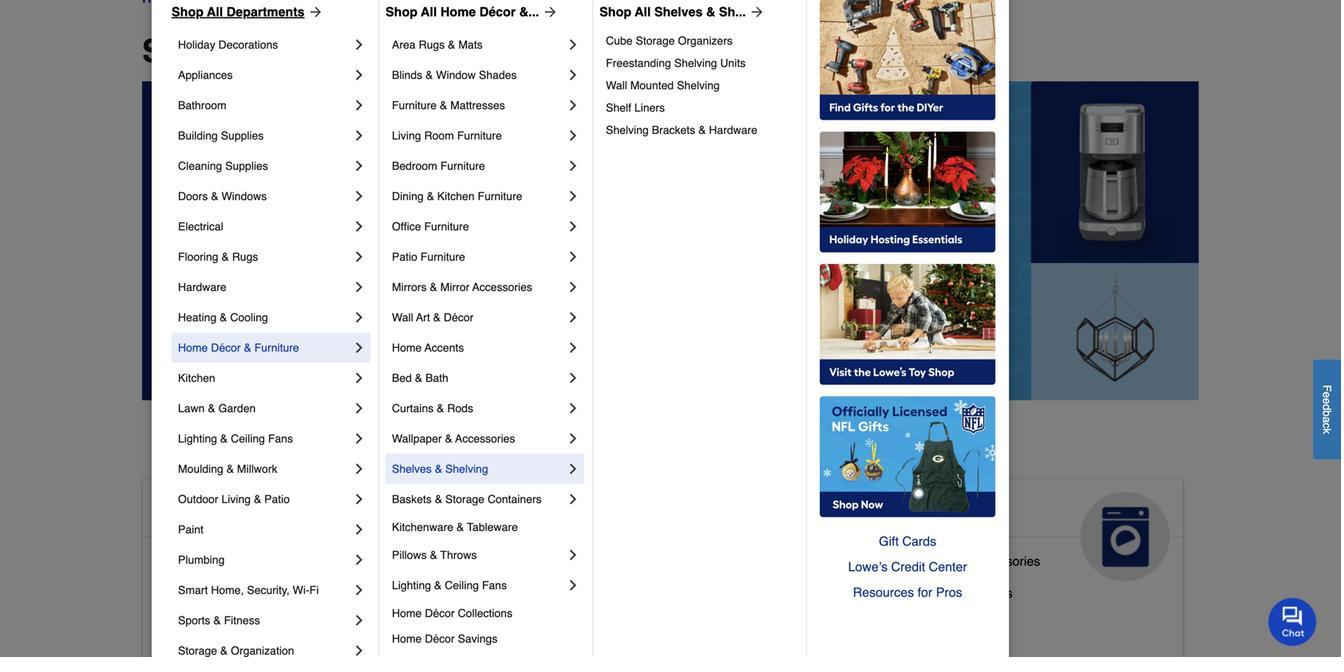Task type: locate. For each thing, give the bounding box(es) containing it.
shelf liners link
[[606, 97, 795, 119]]

décor up the home décor savings
[[425, 608, 455, 620]]

patio down the 'office'
[[392, 251, 418, 264]]

wallpaper & accessories link
[[392, 424, 565, 454]]

decorations
[[218, 38, 278, 51]]

arrow right image
[[539, 4, 558, 20], [746, 4, 765, 20]]

chevron right image for smart home, security, wi-fi
[[351, 583, 367, 599]]

décor down home décor collections
[[425, 633, 455, 646]]

wall left art
[[392, 311, 413, 324]]

1 horizontal spatial lighting
[[392, 580, 431, 593]]

0 vertical spatial bathroom
[[178, 99, 227, 112]]

living left room
[[392, 129, 421, 142]]

1 horizontal spatial shop
[[386, 4, 418, 19]]

shop all departments link
[[172, 2, 324, 22]]

1 horizontal spatial ceiling
[[445, 580, 479, 593]]

1 vertical spatial bedroom
[[220, 586, 272, 601]]

kitchen up the lawn in the left bottom of the page
[[178, 372, 215, 385]]

kitchenware & tableware
[[392, 521, 518, 534]]

departments for shop all departments
[[279, 33, 475, 69]]

2 accessible from the top
[[156, 555, 217, 569]]

furniture up bedroom furniture link
[[457, 129, 502, 142]]

smart home, security, wi-fi
[[178, 585, 319, 597]]

departments down arrow right image
[[279, 33, 475, 69]]

3 shop from the left
[[600, 4, 632, 19]]

0 vertical spatial living
[[392, 129, 421, 142]]

1 horizontal spatial rugs
[[419, 38, 445, 51]]

home inside home accents link
[[392, 342, 422, 355]]

outdoor living & patio link
[[178, 485, 351, 515]]

gift cards link
[[820, 529, 996, 555]]

chevron right image
[[565, 67, 581, 83], [351, 97, 367, 113], [351, 128, 367, 144], [351, 158, 367, 174], [351, 188, 367, 204], [565, 188, 581, 204], [565, 249, 581, 265], [351, 279, 367, 295], [351, 310, 367, 326], [351, 340, 367, 356], [565, 340, 581, 356], [351, 371, 367, 386], [565, 371, 581, 386], [351, 401, 367, 417], [565, 401, 581, 417], [351, 431, 367, 447], [351, 462, 367, 478], [565, 462, 581, 478], [565, 492, 581, 508], [565, 548, 581, 564], [351, 583, 367, 599]]

& down "pillows & throws"
[[434, 580, 442, 593]]

cleaning
[[178, 160, 222, 172]]

2 horizontal spatial shop
[[600, 4, 632, 19]]

1 vertical spatial supplies
[[225, 160, 268, 172]]

furniture inside dining & kitchen furniture link
[[478, 190, 523, 203]]

care
[[512, 525, 561, 550]]

shop up holiday
[[172, 4, 204, 19]]

arrow right image inside shop all shelves & sh... link
[[746, 4, 765, 20]]

0 horizontal spatial hardware
[[178, 281, 227, 294]]

bathroom
[[178, 99, 227, 112], [220, 555, 276, 569]]

home up 'bed'
[[392, 342, 422, 355]]

0 horizontal spatial living
[[222, 493, 251, 506]]

pillows & throws link
[[392, 541, 565, 571]]

cube storage organizers
[[606, 34, 733, 47]]

1 horizontal spatial lighting & ceiling fans link
[[392, 571, 565, 601]]

chevron right image for doors & windows
[[351, 188, 367, 204]]

furniture up the 'mirror'
[[421, 251, 465, 264]]

chevron right image for mirrors & mirror accessories
[[565, 279, 581, 295]]

window
[[436, 69, 476, 81]]

décor down mirrors & mirror accessories
[[444, 311, 474, 324]]

lighting & ceiling fans up home décor collections
[[392, 580, 507, 593]]

0 horizontal spatial kitchen
[[178, 372, 215, 385]]

accessible for accessible bedroom
[[156, 586, 217, 601]]

shelving
[[674, 57, 717, 69], [677, 79, 720, 92], [606, 124, 649, 137], [446, 463, 488, 476]]

chevron right image for cleaning supplies
[[351, 158, 367, 174]]

accessible up smart at bottom left
[[156, 555, 217, 569]]

supplies up windows
[[225, 160, 268, 172]]

chevron right image
[[351, 37, 367, 53], [565, 37, 581, 53], [351, 67, 367, 83], [565, 97, 581, 113], [565, 128, 581, 144], [565, 158, 581, 174], [351, 219, 367, 235], [565, 219, 581, 235], [351, 249, 367, 265], [565, 279, 581, 295], [565, 310, 581, 326], [565, 431, 581, 447], [351, 492, 367, 508], [351, 522, 367, 538], [351, 553, 367, 569], [565, 578, 581, 594], [351, 613, 367, 629], [351, 644, 367, 658]]

1 accessible from the top
[[156, 499, 273, 525]]

&...
[[519, 4, 539, 19]]

accessories for mirrors & mirror accessories
[[472, 281, 532, 294]]

f e e d b a c k
[[1321, 385, 1334, 434]]

1 vertical spatial hardware
[[178, 281, 227, 294]]

bedroom
[[392, 160, 437, 172], [220, 586, 272, 601]]

home down security,
[[266, 618, 300, 633]]

rods
[[447, 402, 473, 415]]

0 vertical spatial lighting & ceiling fans
[[178, 433, 293, 446]]

livestock supplies link
[[512, 576, 617, 608]]

décor for home décor savings
[[425, 633, 455, 646]]

arrow right image up area rugs & mats link in the top left of the page
[[539, 4, 558, 20]]

storage up freestanding
[[636, 34, 675, 47]]

0 vertical spatial rugs
[[419, 38, 445, 51]]

appliance
[[867, 555, 923, 569]]

doors
[[178, 190, 208, 203]]

area rugs & mats link
[[392, 30, 565, 60]]

furniture up kitchen link
[[254, 342, 299, 355]]

lighting & ceiling fans link up millwork
[[178, 424, 351, 454]]

chevron right image for electrical
[[351, 219, 367, 235]]

0 vertical spatial fans
[[268, 433, 293, 446]]

curtains
[[392, 402, 434, 415]]

chevron right image for pillows & throws
[[565, 548, 581, 564]]

& down cooling
[[244, 342, 251, 355]]

bath
[[426, 372, 449, 385]]

1 shop from the left
[[172, 4, 204, 19]]

patio up paint link
[[264, 493, 290, 506]]

fans for the topmost lighting & ceiling fans link
[[268, 433, 293, 446]]

accessible down moulding
[[156, 499, 273, 525]]

holiday hosting essentials. image
[[820, 132, 996, 253]]

& right the lawn in the left bottom of the page
[[208, 402, 215, 415]]

home inside home décor savings link
[[392, 633, 422, 646]]

chevron right image for kitchen
[[351, 371, 367, 386]]

livestock
[[512, 580, 565, 595]]

shelves up baskets
[[392, 463, 432, 476]]

1 vertical spatial pet
[[512, 612, 531, 627]]

& left pros
[[926, 586, 934, 601]]

& left sh...
[[706, 4, 716, 19]]

1 horizontal spatial patio
[[392, 251, 418, 264]]

lowe's credit center link
[[820, 555, 996, 581]]

furniture inside furniture & mattresses link
[[392, 99, 437, 112]]

2 vertical spatial accessories
[[972, 555, 1041, 569]]

b
[[1321, 411, 1334, 417]]

shelves & shelving
[[392, 463, 488, 476]]

chevron right image for curtains & rods
[[565, 401, 581, 417]]

home décor & furniture link
[[178, 333, 351, 363]]

bedroom up "dining"
[[392, 160, 437, 172]]

0 horizontal spatial pet
[[512, 612, 531, 627]]

bedroom up "fitness"
[[220, 586, 272, 601]]

chevron right image for office furniture
[[565, 219, 581, 235]]

0 horizontal spatial fans
[[268, 433, 293, 446]]

visit the lowe's toy shop. image
[[820, 264, 996, 386]]

0 horizontal spatial arrow right image
[[539, 4, 558, 20]]

appliances down holiday
[[178, 69, 233, 81]]

area rugs & mats
[[392, 38, 483, 51]]

supplies for cleaning supplies
[[225, 160, 268, 172]]

hardware inside shelving brackets & hardware link
[[709, 124, 758, 137]]

supplies up houses,
[[568, 580, 617, 595]]

3 accessible from the top
[[156, 586, 217, 601]]

e up d
[[1321, 392, 1334, 398]]

1 vertical spatial appliances
[[867, 499, 987, 525]]

pillows & throws
[[392, 549, 477, 562]]

all
[[207, 4, 223, 19], [421, 4, 437, 19], [635, 4, 651, 19], [230, 33, 270, 69]]

patio furniture link
[[392, 242, 565, 272]]

ceiling up home décor collections
[[445, 580, 479, 593]]

1 arrow right image from the left
[[539, 4, 558, 20]]

lawn & garden link
[[178, 394, 351, 424]]

fans
[[268, 433, 293, 446], [482, 580, 507, 593]]

lighting up moulding
[[178, 433, 217, 446]]

lighting & ceiling fans link up collections
[[392, 571, 565, 601]]

1 vertical spatial patio
[[264, 493, 290, 506]]

animal
[[512, 499, 586, 525]]

hardware link
[[178, 272, 351, 303]]

chevron right image for wall art & décor
[[565, 310, 581, 326]]

home inside accessible entry & home link
[[266, 618, 300, 633]]

& down millwork
[[254, 493, 261, 506]]

furniture inside pet beds, houses, & furniture link
[[633, 612, 684, 627]]

0 horizontal spatial lighting & ceiling fans link
[[178, 424, 351, 454]]

1 horizontal spatial kitchen
[[437, 190, 475, 203]]

& up 'throws'
[[457, 521, 464, 534]]

home up the home décor savings
[[392, 608, 422, 620]]

appliances link up chillers
[[855, 480, 1183, 582]]

shelf liners
[[606, 101, 665, 114]]

chevron right image for hardware
[[351, 279, 367, 295]]

d
[[1321, 405, 1334, 411]]

appliance parts & accessories
[[867, 555, 1041, 569]]

furniture down blinds
[[392, 99, 437, 112]]

wallpaper
[[392, 433, 442, 446]]

1 horizontal spatial lighting & ceiling fans
[[392, 580, 507, 593]]

furniture right houses,
[[633, 612, 684, 627]]

0 horizontal spatial shop
[[172, 4, 204, 19]]

arrow right image inside "shop all home décor &..." link
[[539, 4, 558, 20]]

& left mats
[[448, 38, 455, 51]]

furniture up dining & kitchen furniture
[[441, 160, 485, 172]]

wall for wall art & décor
[[392, 311, 413, 324]]

home inside accessible home link
[[279, 499, 341, 525]]

accessible down smart at bottom left
[[156, 618, 217, 633]]

storage
[[636, 34, 675, 47], [446, 493, 485, 506]]

accessories
[[472, 281, 532, 294], [455, 433, 515, 446], [972, 555, 1041, 569]]

storage up kitchenware & tableware
[[446, 493, 485, 506]]

& inside the animal & pet care
[[592, 499, 608, 525]]

ceiling up millwork
[[231, 433, 265, 446]]

0 vertical spatial lighting
[[178, 433, 217, 446]]

accessible bathroom
[[156, 555, 276, 569]]

chevron right image for living room furniture
[[565, 128, 581, 144]]

all for shop all departments
[[230, 33, 270, 69]]

2 vertical spatial supplies
[[568, 580, 617, 595]]

0 horizontal spatial ceiling
[[231, 433, 265, 446]]

1 vertical spatial departments
[[279, 33, 475, 69]]

rugs up hardware link
[[232, 251, 258, 264]]

chevron right image for appliances
[[351, 67, 367, 83]]

& right doors
[[211, 190, 218, 203]]

0 vertical spatial shelves
[[655, 4, 703, 19]]

lighting
[[178, 433, 217, 446], [392, 580, 431, 593]]

accessories inside 'link'
[[972, 555, 1041, 569]]

wall up shelf
[[606, 79, 627, 92]]

1 vertical spatial wall
[[392, 311, 413, 324]]

0 vertical spatial appliances link
[[178, 60, 351, 90]]

smart home, security, wi-fi link
[[178, 576, 351, 606]]

wall mounted shelving
[[606, 79, 720, 92]]

appliances up cards
[[867, 499, 987, 525]]

chevron right image for flooring & rugs
[[351, 249, 367, 265]]

0 horizontal spatial appliances
[[178, 69, 233, 81]]

0 horizontal spatial rugs
[[232, 251, 258, 264]]

1 vertical spatial fans
[[482, 580, 507, 593]]

1 horizontal spatial storage
[[636, 34, 675, 47]]

gift
[[879, 535, 899, 549]]

décor for home décor & furniture
[[211, 342, 241, 355]]

furniture & mattresses
[[392, 99, 505, 112]]

décor down "heating & cooling"
[[211, 342, 241, 355]]

resources for pros
[[853, 586, 963, 600]]

chevron right image for area rugs & mats
[[565, 37, 581, 53]]

baskets
[[392, 493, 432, 506]]

1 vertical spatial bathroom
[[220, 555, 276, 569]]

2 shop from the left
[[386, 4, 418, 19]]

cube
[[606, 34, 633, 47]]

chillers
[[970, 586, 1013, 601]]

chevron right image for bathroom
[[351, 97, 367, 113]]

mirror
[[441, 281, 470, 294]]

parts
[[927, 555, 957, 569]]

flooring & rugs
[[178, 251, 258, 264]]

1 horizontal spatial appliances
[[867, 499, 987, 525]]

accessible entry & home link
[[156, 615, 300, 647]]

supplies up cleaning supplies
[[221, 129, 264, 142]]

home down moulding & millwork link
[[279, 499, 341, 525]]

home inside home décor & furniture link
[[178, 342, 208, 355]]

1 horizontal spatial fans
[[482, 580, 507, 593]]

rugs
[[419, 38, 445, 51], [232, 251, 258, 264]]

0 horizontal spatial storage
[[446, 493, 485, 506]]

accessories up 'shelves & shelving' link
[[455, 433, 515, 446]]

all down 'shop all departments' link at the top left
[[230, 33, 270, 69]]

& right flooring
[[222, 251, 229, 264]]

pet beds, houses, & furniture link
[[512, 608, 684, 640]]

all for shop all shelves & sh...
[[635, 4, 651, 19]]

1 horizontal spatial wall
[[606, 79, 627, 92]]

accessible up sports
[[156, 586, 217, 601]]

home décor savings
[[392, 633, 498, 646]]

moulding
[[178, 463, 223, 476]]

baskets & storage containers
[[392, 493, 542, 506]]

patio
[[392, 251, 418, 264], [264, 493, 290, 506]]

shelving up wall mounted shelving link
[[674, 57, 717, 69]]

accessories up chillers
[[972, 555, 1041, 569]]

0 vertical spatial departments
[[227, 4, 305, 19]]

shop up area
[[386, 4, 418, 19]]

1 vertical spatial rugs
[[232, 251, 258, 264]]

credit
[[891, 560, 926, 575]]

arrow right image for shop all home décor &...
[[539, 4, 558, 20]]

entry
[[220, 618, 250, 633]]

lighting & ceiling fans down garden
[[178, 433, 293, 446]]

1 horizontal spatial arrow right image
[[746, 4, 765, 20]]

hardware inside hardware link
[[178, 281, 227, 294]]

shelves up cube storage organizers
[[655, 4, 703, 19]]

0 vertical spatial accessories
[[472, 281, 532, 294]]

0 vertical spatial ceiling
[[231, 433, 265, 446]]

chevron right image for baskets & storage containers
[[565, 492, 581, 508]]

arrow right image
[[305, 4, 324, 20]]

1 vertical spatial living
[[222, 493, 251, 506]]

building
[[178, 129, 218, 142]]

hardware down shelf liners link on the top of page
[[709, 124, 758, 137]]

wall inside wall art & décor link
[[392, 311, 413, 324]]

home down home décor collections
[[392, 633, 422, 646]]

shelving down shelf liners
[[606, 124, 649, 137]]

0 horizontal spatial shelves
[[392, 463, 432, 476]]

bathroom up the building
[[178, 99, 227, 112]]

accessories down "patio furniture" link at the top
[[472, 281, 532, 294]]

0 vertical spatial kitchen
[[437, 190, 475, 203]]

0 horizontal spatial bedroom
[[220, 586, 272, 601]]

arrow right image for shop all shelves & sh...
[[746, 4, 765, 20]]

cards
[[903, 535, 937, 549]]

1 vertical spatial lighting & ceiling fans
[[392, 580, 507, 593]]

appliances link down the decorations on the top left of page
[[178, 60, 351, 90]]

0 horizontal spatial wall
[[392, 311, 413, 324]]

furniture up office furniture link
[[478, 190, 523, 203]]

supplies for building supplies
[[221, 129, 264, 142]]

2 e from the top
[[1321, 398, 1334, 405]]

chevron right image for home accents
[[565, 340, 581, 356]]

living down moulding & millwork
[[222, 493, 251, 506]]

0 vertical spatial supplies
[[221, 129, 264, 142]]

chevron right image for lighting & ceiling fans
[[565, 578, 581, 594]]

wall art & décor link
[[392, 303, 565, 333]]

1 horizontal spatial appliances link
[[855, 480, 1183, 582]]

0 vertical spatial wall
[[606, 79, 627, 92]]

all for shop all home décor &...
[[421, 4, 437, 19]]

shop up cube
[[600, 4, 632, 19]]

& left millwork
[[227, 463, 234, 476]]

all up holiday decorations
[[207, 4, 223, 19]]

hardware down flooring
[[178, 281, 227, 294]]

0 horizontal spatial lighting
[[178, 433, 217, 446]]

blinds & window shades link
[[392, 60, 565, 90]]

1 vertical spatial lighting
[[392, 580, 431, 593]]

all up area rugs & mats
[[421, 4, 437, 19]]

animal & pet care
[[512, 499, 649, 550]]

ceiling
[[231, 433, 265, 446], [445, 580, 479, 593]]

heating & cooling
[[178, 311, 268, 324]]

home inside "shop all home décor &..." link
[[441, 4, 476, 19]]

living room furniture link
[[392, 121, 565, 151]]

0 vertical spatial bedroom
[[392, 160, 437, 172]]

0 vertical spatial lighting & ceiling fans link
[[178, 424, 351, 454]]

home décor savings link
[[392, 627, 581, 652]]

0 vertical spatial patio
[[392, 251, 418, 264]]

freestanding
[[606, 57, 671, 69]]

wall inside wall mounted shelving link
[[606, 79, 627, 92]]

resources
[[853, 586, 914, 600]]

& left the rods
[[437, 402, 444, 415]]

all up cube storage organizers
[[635, 4, 651, 19]]

0 horizontal spatial appliances link
[[178, 60, 351, 90]]

accessible inside 'link'
[[156, 555, 217, 569]]

bed
[[392, 372, 412, 385]]

furniture inside "patio furniture" link
[[421, 251, 465, 264]]

1 horizontal spatial pet
[[615, 499, 649, 525]]

fans up moulding & millwork link
[[268, 433, 293, 446]]

décor
[[480, 4, 516, 19], [444, 311, 474, 324], [211, 342, 241, 355], [425, 608, 455, 620], [425, 633, 455, 646]]

0 vertical spatial pet
[[615, 499, 649, 525]]

& right animal
[[592, 499, 608, 525]]

4 accessible from the top
[[156, 618, 217, 633]]

1 horizontal spatial hardware
[[709, 124, 758, 137]]

& right blinds
[[426, 69, 433, 81]]

0 vertical spatial hardware
[[709, 124, 758, 137]]

1 vertical spatial lighting & ceiling fans link
[[392, 571, 565, 601]]

home up mats
[[441, 4, 476, 19]]

2 arrow right image from the left
[[746, 4, 765, 20]]



Task type: describe. For each thing, give the bounding box(es) containing it.
accessible bathroom link
[[156, 551, 276, 583]]

appliances image
[[1081, 493, 1170, 582]]

lawn & garden
[[178, 402, 256, 415]]

dining & kitchen furniture link
[[392, 181, 565, 212]]

office
[[392, 220, 421, 233]]

chevron right image for plumbing
[[351, 553, 367, 569]]

home décor collections link
[[392, 601, 581, 627]]

chevron right image for bedroom furniture
[[565, 158, 581, 174]]

pros
[[936, 586, 963, 600]]

lawn
[[178, 402, 205, 415]]

home inside home décor collections link
[[392, 608, 422, 620]]

accents
[[425, 342, 464, 355]]

gift cards
[[879, 535, 937, 549]]

chevron right image for moulding & millwork
[[351, 462, 367, 478]]

accessories for appliance parts & accessories
[[972, 555, 1041, 569]]

find gifts for the diyer. image
[[820, 0, 996, 121]]

dining & kitchen furniture
[[392, 190, 523, 203]]

1 e from the top
[[1321, 392, 1334, 398]]

liners
[[635, 101, 665, 114]]

accessible for accessible home
[[156, 499, 273, 525]]

home décor & furniture
[[178, 342, 299, 355]]

pet beds, houses, & furniture
[[512, 612, 684, 627]]

shelving up the baskets & storage containers
[[446, 463, 488, 476]]

& left the 'mirror'
[[430, 281, 437, 294]]

fans for bottommost lighting & ceiling fans link
[[482, 580, 507, 593]]

shop for shop all home décor &...
[[386, 4, 418, 19]]

home accents link
[[392, 333, 565, 363]]

chat invite button image
[[1269, 598, 1318, 647]]

furniture inside office furniture link
[[424, 220, 469, 233]]

chevron right image for lawn & garden
[[351, 401, 367, 417]]

& inside 'link'
[[222, 251, 229, 264]]

holiday
[[178, 38, 215, 51]]

shop for shop all shelves & sh...
[[600, 4, 632, 19]]

& up living room furniture on the top
[[440, 99, 447, 112]]

flooring
[[178, 251, 218, 264]]

1 vertical spatial appliances link
[[855, 480, 1183, 582]]

chevron right image for blinds & window shades
[[565, 67, 581, 83]]

0 horizontal spatial patio
[[264, 493, 290, 506]]

beverage & wine chillers
[[867, 586, 1013, 601]]

1 vertical spatial shelves
[[392, 463, 432, 476]]

resources for pros link
[[820, 581, 996, 606]]

1 vertical spatial ceiling
[[445, 580, 479, 593]]

f
[[1321, 385, 1334, 392]]

wi-
[[293, 585, 310, 597]]

wall mounted shelving link
[[606, 74, 795, 97]]

1 horizontal spatial bedroom
[[392, 160, 437, 172]]

shades
[[479, 69, 517, 81]]

0 horizontal spatial lighting & ceiling fans
[[178, 433, 293, 446]]

sports
[[178, 615, 210, 628]]

chevron right image for heating & cooling
[[351, 310, 367, 326]]

& down shelf liners link on the top of page
[[699, 124, 706, 137]]

c
[[1321, 423, 1334, 429]]

1 vertical spatial storage
[[446, 493, 485, 506]]

& right art
[[433, 311, 441, 324]]

furniture & mattresses link
[[392, 90, 565, 121]]

officially licensed n f l gifts. shop now. image
[[820, 397, 996, 518]]

enjoy savings year-round. no matter what you're shopping for, find what you need at a great price. image
[[142, 81, 1199, 401]]

rugs inside 'link'
[[232, 251, 258, 264]]

patio furniture
[[392, 251, 465, 264]]

paint link
[[178, 515, 351, 545]]

accessible for accessible entry & home
[[156, 618, 217, 633]]

furniture inside home décor & furniture link
[[254, 342, 299, 355]]

chevron right image for lighting & ceiling fans
[[351, 431, 367, 447]]

& up 'shelves & shelving'
[[445, 433, 453, 446]]

chevron right image for building supplies
[[351, 128, 367, 144]]

& right 'bed'
[[415, 372, 423, 385]]

sports & fitness link
[[178, 606, 351, 636]]

& left cooling
[[220, 311, 227, 324]]

security,
[[247, 585, 290, 597]]

lowe's credit center
[[848, 560, 967, 575]]

curtains & rods link
[[392, 394, 565, 424]]

0 vertical spatial storage
[[636, 34, 675, 47]]

shelving brackets & hardware link
[[606, 119, 795, 141]]

& down the 'accessible bedroom' link
[[213, 615, 221, 628]]

cube storage organizers link
[[606, 30, 795, 52]]

chevron right image for outdoor living & patio
[[351, 492, 367, 508]]

& right entry
[[254, 618, 262, 633]]

shop all home décor &... link
[[386, 2, 558, 22]]

1 horizontal spatial shelves
[[655, 4, 703, 19]]

animal & pet care image
[[725, 493, 815, 582]]

pet inside the animal & pet care
[[615, 499, 649, 525]]

area
[[392, 38, 416, 51]]

& right "dining"
[[427, 190, 434, 203]]

décor left &...
[[480, 4, 516, 19]]

bed & bath link
[[392, 363, 565, 394]]

all for shop all departments
[[207, 4, 223, 19]]

chevron right image for wallpaper & accessories
[[565, 431, 581, 447]]

moulding & millwork
[[178, 463, 277, 476]]

wine
[[938, 586, 967, 601]]

& right houses,
[[621, 612, 629, 627]]

tableware
[[467, 521, 518, 534]]

mirrors
[[392, 281, 427, 294]]

chevron right image for bed & bath
[[565, 371, 581, 386]]

chevron right image for dining & kitchen furniture
[[565, 188, 581, 204]]

décor for home décor collections
[[425, 608, 455, 620]]

supplies for livestock supplies
[[568, 580, 617, 595]]

shelving up shelf liners link on the top of page
[[677, 79, 720, 92]]

furniture inside living room furniture link
[[457, 129, 502, 142]]

pillows
[[392, 549, 427, 562]]

bedroom furniture
[[392, 160, 485, 172]]

wallpaper & accessories
[[392, 433, 515, 446]]

wall art & décor
[[392, 311, 474, 324]]

chevron right image for home décor & furniture
[[351, 340, 367, 356]]

& up moulding & millwork
[[220, 433, 228, 446]]

cleaning supplies
[[178, 160, 268, 172]]

shop all departments
[[142, 33, 475, 69]]

& right parts at bottom
[[960, 555, 969, 569]]

houses,
[[570, 612, 617, 627]]

paint
[[178, 524, 204, 537]]

mattresses
[[450, 99, 505, 112]]

a
[[1321, 417, 1334, 423]]

flooring & rugs link
[[178, 242, 351, 272]]

accessible home
[[156, 499, 341, 525]]

mirrors & mirror accessories link
[[392, 272, 565, 303]]

doors & windows link
[[178, 181, 351, 212]]

freestanding shelving units
[[606, 57, 746, 69]]

shop all home décor &...
[[386, 4, 539, 19]]

windows
[[222, 190, 267, 203]]

bathroom inside accessible bathroom 'link'
[[220, 555, 276, 569]]

& down wallpaper & accessories
[[435, 463, 442, 476]]

accessible bedroom link
[[156, 583, 272, 615]]

accessible bedroom
[[156, 586, 272, 601]]

office furniture link
[[392, 212, 565, 242]]

containers
[[488, 493, 542, 506]]

fi
[[310, 585, 319, 597]]

art
[[416, 311, 430, 324]]

0 vertical spatial appliances
[[178, 69, 233, 81]]

chevron right image for patio furniture
[[565, 249, 581, 265]]

chevron right image for furniture & mattresses
[[565, 97, 581, 113]]

doors & windows
[[178, 190, 267, 203]]

departments for shop all departments
[[227, 4, 305, 19]]

outdoor living & patio
[[178, 493, 290, 506]]

accessible home image
[[369, 493, 459, 582]]

accessible for accessible bathroom
[[156, 555, 217, 569]]

garden
[[218, 402, 256, 415]]

1 horizontal spatial living
[[392, 129, 421, 142]]

office furniture
[[392, 220, 469, 233]]

1 vertical spatial accessories
[[455, 433, 515, 446]]

& right pillows
[[430, 549, 437, 562]]

plumbing link
[[178, 545, 351, 576]]

chevron right image for paint
[[351, 522, 367, 538]]

freestanding shelving units link
[[606, 52, 795, 74]]

brackets
[[652, 124, 696, 137]]

kitchenware & tableware link
[[392, 515, 581, 541]]

furniture inside bedroom furniture link
[[441, 160, 485, 172]]

1 vertical spatial kitchen
[[178, 372, 215, 385]]

shelves & shelving link
[[392, 454, 565, 485]]

& right baskets
[[435, 493, 442, 506]]

plumbing
[[178, 554, 225, 567]]

chevron right image for shelves & shelving
[[565, 462, 581, 478]]

moulding & millwork link
[[178, 454, 351, 485]]

chevron right image for holiday decorations
[[351, 37, 367, 53]]

cleaning supplies link
[[178, 151, 351, 181]]

shop for shop all departments
[[172, 4, 204, 19]]

beverage & wine chillers link
[[867, 583, 1013, 615]]

wall for wall mounted shelving
[[606, 79, 627, 92]]

chevron right image for sports & fitness
[[351, 613, 367, 629]]



Task type: vqa. For each thing, say whether or not it's contained in the screenshot.
SHOP ALL SHELVES & SH... link
yes



